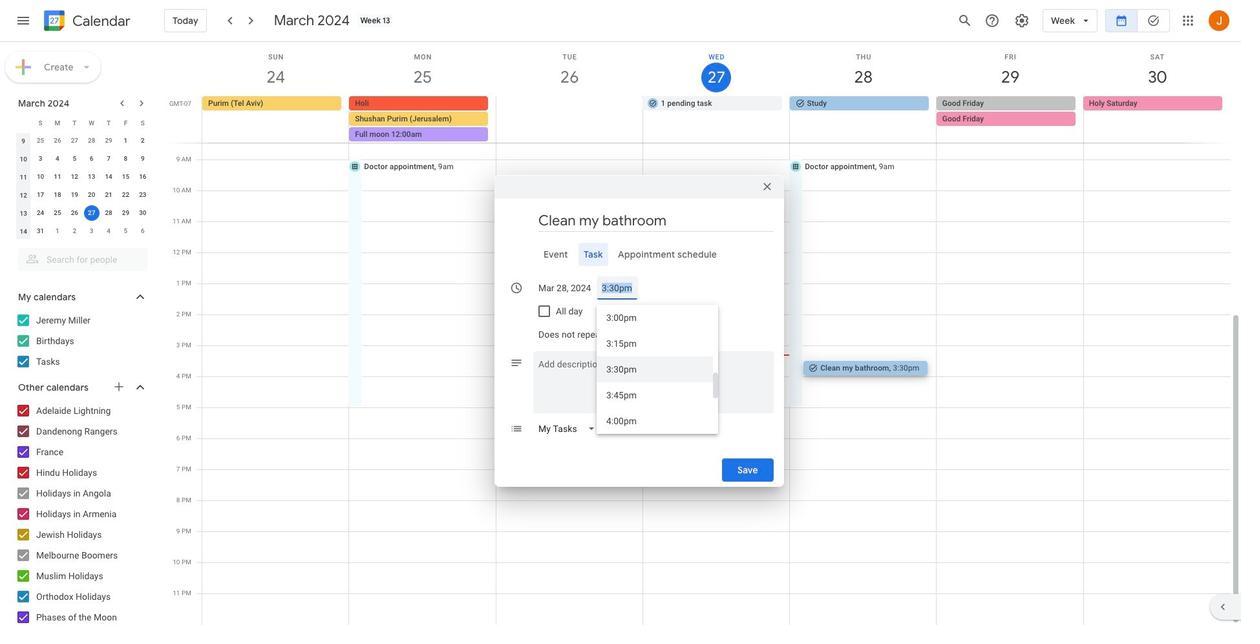 Task type: locate. For each thing, give the bounding box(es) containing it.
february 26 element
[[50, 133, 65, 149]]

1 option from the top
[[597, 305, 713, 331]]

option
[[597, 305, 713, 331], [597, 331, 713, 357], [597, 357, 713, 383], [597, 383, 713, 408], [597, 408, 713, 434]]

5 element
[[67, 151, 82, 167]]

main drawer image
[[16, 13, 31, 28]]

30 element
[[135, 206, 151, 221]]

april 2 element
[[67, 224, 82, 239]]

None field
[[534, 323, 632, 346], [534, 417, 606, 441], [534, 323, 632, 346], [534, 417, 606, 441]]

my calendars list
[[3, 310, 160, 372]]

start time list box
[[597, 305, 718, 434]]

27, today element
[[84, 206, 99, 221]]

25 element
[[50, 206, 65, 221]]

Add title text field
[[539, 211, 774, 231]]

None search field
[[0, 243, 160, 272]]

heading inside calendar element
[[70, 13, 131, 29]]

february 29 element
[[101, 133, 116, 149]]

tab list
[[505, 243, 774, 266]]

column header
[[15, 114, 32, 132]]

4 element
[[50, 151, 65, 167]]

grid
[[166, 42, 1242, 626]]

april 5 element
[[118, 224, 133, 239]]

Start time text field
[[602, 276, 633, 300]]

20 element
[[84, 188, 99, 203]]

2 element
[[135, 133, 151, 149]]

heading
[[70, 13, 131, 29]]

29 element
[[118, 206, 133, 221]]

26 element
[[67, 206, 82, 221]]

row group inside march 2024 grid
[[15, 132, 151, 241]]

cell
[[349, 96, 496, 143], [496, 96, 643, 143], [937, 96, 1084, 143], [83, 204, 100, 222]]

9 element
[[135, 151, 151, 167]]

2 option from the top
[[597, 331, 713, 357]]

row group
[[15, 132, 151, 241]]

31 element
[[33, 224, 48, 239]]

april 3 element
[[84, 224, 99, 239]]

23 element
[[135, 188, 151, 203]]

cell inside march 2024 grid
[[83, 204, 100, 222]]

calendar element
[[41, 8, 131, 36]]

column header inside march 2024 grid
[[15, 114, 32, 132]]

10 element
[[33, 169, 48, 185]]

4 option from the top
[[597, 383, 713, 408]]

april 1 element
[[50, 224, 65, 239]]

april 4 element
[[101, 224, 116, 239]]

row
[[197, 96, 1242, 143], [15, 114, 151, 132], [15, 132, 151, 150], [15, 150, 151, 168], [15, 168, 151, 186], [15, 186, 151, 204], [15, 204, 151, 222], [15, 222, 151, 241]]

Search for people text field
[[26, 248, 140, 272]]

7 element
[[101, 151, 116, 167]]

february 27 element
[[67, 133, 82, 149]]

6 element
[[84, 151, 99, 167]]



Task type: describe. For each thing, give the bounding box(es) containing it.
1 element
[[118, 133, 133, 149]]

16 element
[[135, 169, 151, 185]]

11 element
[[50, 169, 65, 185]]

8 element
[[118, 151, 133, 167]]

19 element
[[67, 188, 82, 203]]

28 element
[[101, 206, 116, 221]]

march 2024 grid
[[12, 114, 151, 241]]

3 element
[[33, 151, 48, 167]]

18 element
[[50, 188, 65, 203]]

settings menu image
[[1015, 13, 1030, 28]]

12 element
[[67, 169, 82, 185]]

april 6 element
[[135, 224, 151, 239]]

Add description text field
[[534, 357, 774, 403]]

21 element
[[101, 188, 116, 203]]

february 25 element
[[33, 133, 48, 149]]

14 element
[[101, 169, 116, 185]]

3 option from the top
[[597, 357, 713, 383]]

Start date text field
[[539, 276, 592, 300]]

add other calendars image
[[113, 381, 125, 394]]

other calendars list
[[3, 401, 160, 626]]

17 element
[[33, 188, 48, 203]]

24 element
[[33, 206, 48, 221]]

february 28 element
[[84, 133, 99, 149]]

13 element
[[84, 169, 99, 185]]

15 element
[[118, 169, 133, 185]]

22 element
[[118, 188, 133, 203]]

5 option from the top
[[597, 408, 713, 434]]



Task type: vqa. For each thing, say whether or not it's contained in the screenshot.
WEDNESDAY, NOVEMBER 1 ELEMENT on the right of page
no



